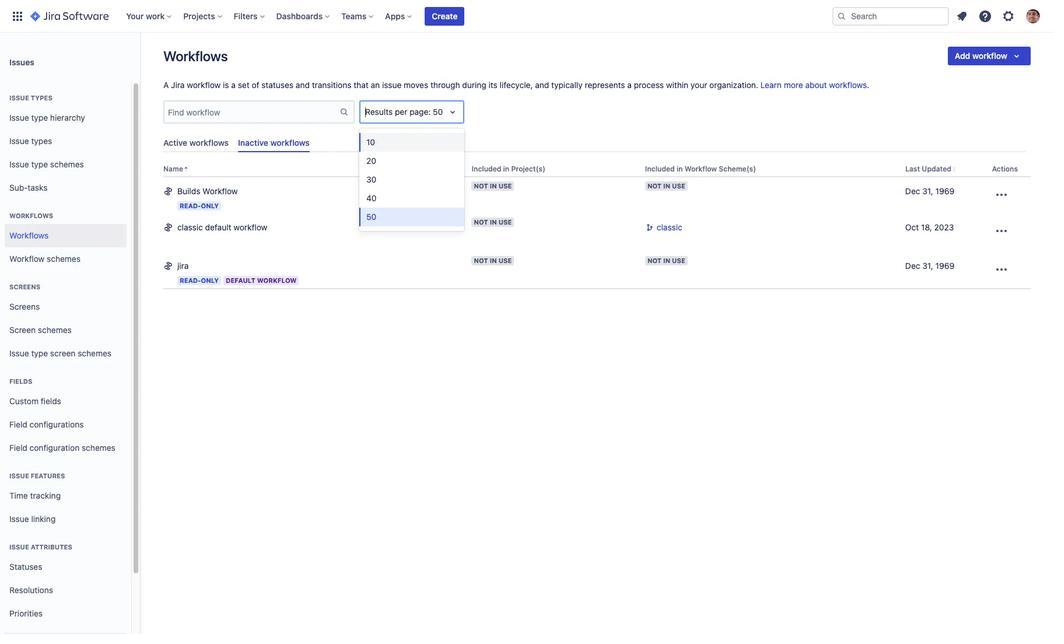 Task type: locate. For each thing, give the bounding box(es) containing it.
2 actions image from the top
[[995, 224, 1009, 238]]

read-only down jira
[[180, 277, 219, 284]]

40
[[366, 193, 377, 203]]

2 screens from the top
[[9, 301, 40, 311]]

2 vertical spatial workflow image
[[163, 260, 173, 271]]

0 horizontal spatial workflows
[[190, 138, 229, 148]]

workflow right default on the left
[[234, 223, 267, 232]]

2 issue from the top
[[9, 112, 29, 122]]

type for hierarchy
[[31, 112, 48, 122]]

0 vertical spatial not in use dec 31, 1969
[[648, 182, 955, 196]]

1 not in use dec 31, 1969 from the top
[[648, 182, 955, 196]]

1 vertical spatial field
[[9, 443, 27, 453]]

field configurations link
[[5, 413, 127, 437]]

classic right scheme image
[[657, 223, 683, 232]]

issue for issue types
[[9, 136, 29, 146]]

1 1969 from the top
[[936, 186, 955, 196]]

2 vertical spatial not in use
[[474, 257, 512, 265]]

2 not in use from the top
[[474, 218, 512, 226]]

0 vertical spatial dec
[[906, 186, 921, 196]]

name
[[163, 165, 183, 173]]

type inside "link"
[[31, 159, 48, 169]]

2 vertical spatial type
[[31, 348, 48, 358]]

20
[[366, 156, 376, 166]]

1 horizontal spatial and
[[535, 80, 549, 90]]

7 issue from the top
[[9, 514, 29, 524]]

workflow left is
[[187, 80, 221, 90]]

its
[[489, 80, 498, 90]]

issue type schemes link
[[5, 153, 127, 176]]

screens up screen
[[9, 301, 40, 311]]

1 vertical spatial type
[[31, 159, 48, 169]]

1 vertical spatial actions image
[[995, 224, 1009, 238]]

a
[[163, 80, 169, 90]]

read- down jira
[[180, 277, 201, 284]]

2 workflow image from the top
[[163, 222, 173, 232]]

1 vertical spatial 31,
[[923, 261, 934, 271]]

project(s)
[[511, 165, 546, 173]]

tab list
[[159, 133, 1031, 152]]

actions image
[[995, 188, 1009, 202], [995, 224, 1009, 238]]

0 horizontal spatial in
[[503, 165, 510, 173]]

workflows up the workflow schemes
[[9, 230, 49, 240]]

0 vertical spatial read-only
[[180, 202, 219, 210]]

3 type from the top
[[31, 348, 48, 358]]

1 horizontal spatial 50
[[433, 107, 443, 117]]

workflows
[[829, 80, 867, 90], [190, 138, 229, 148], [271, 138, 310, 148]]

workflow
[[685, 165, 717, 173], [203, 186, 238, 196], [9, 254, 45, 264], [257, 277, 297, 284]]

0 horizontal spatial classic
[[177, 223, 203, 232]]

results
[[365, 107, 393, 117]]

0 vertical spatial 31,
[[923, 186, 934, 196]]

field for field configurations
[[9, 419, 27, 429]]

projects
[[183, 11, 215, 21]]

work
[[146, 11, 165, 21]]

last
[[906, 165, 920, 173]]

field down custom
[[9, 419, 27, 429]]

6 issue from the top
[[9, 472, 29, 480]]

jira
[[177, 261, 189, 271]]

0 vertical spatial 1969
[[936, 186, 955, 196]]

workflow schemes link
[[5, 247, 127, 271]]

a jira workflow is a set of statuses and transitions that an issue moves through during its lifecycle, and typically represents a process within your organization. learn more about workflows .
[[163, 80, 870, 90]]

and left typically
[[535, 80, 549, 90]]

0 horizontal spatial 50
[[366, 212, 376, 222]]

2 read- from the top
[[180, 277, 201, 284]]

2 1969 from the top
[[936, 261, 955, 271]]

31, down the 18,
[[923, 261, 934, 271]]

31, down last updated button
[[923, 186, 934, 196]]

issue features
[[9, 472, 65, 480]]

0 vertical spatial type
[[31, 112, 48, 122]]

1 vertical spatial workflow
[[187, 80, 221, 90]]

3 issue from the top
[[9, 136, 29, 146]]

field configuration schemes link
[[5, 437, 127, 460]]

screens for screens group
[[9, 283, 40, 291]]

0 horizontal spatial a
[[231, 80, 236, 90]]

scheme(s)
[[719, 165, 756, 173]]

3 not in use from the top
[[474, 257, 512, 265]]

dashboards
[[276, 11, 323, 21]]

0 horizontal spatial and
[[296, 80, 310, 90]]

in left project(s)
[[503, 165, 510, 173]]

classic for classic default workflow
[[177, 223, 203, 232]]

actions image up actions image
[[995, 224, 1009, 238]]

oct 18, 2023
[[906, 223, 954, 232]]

classic
[[177, 223, 203, 232], [657, 223, 683, 232]]

type inside screens group
[[31, 348, 48, 358]]

2 read-only from the top
[[180, 277, 219, 284]]

1969 down updated
[[936, 186, 955, 196]]

apps
[[385, 11, 405, 21]]

workflows down sub-tasks
[[9, 212, 53, 219]]

time tracking link
[[5, 484, 127, 508]]

sub-
[[9, 182, 28, 192]]

lifecycle,
[[500, 80, 533, 90]]

resolutions link
[[5, 579, 127, 602]]

issue for issue types
[[9, 94, 29, 102]]

actions image down actions at the top
[[995, 188, 1009, 202]]

1 horizontal spatial workflow
[[234, 223, 267, 232]]

read-only down 'builds workflow'
[[180, 202, 219, 210]]

1 type from the top
[[31, 112, 48, 122]]

issue types group
[[5, 82, 127, 203]]

2 included from the left
[[645, 165, 675, 173]]

tab list containing active workflows
[[159, 133, 1031, 152]]

31, for jira
[[923, 261, 934, 271]]

workflows for workflows group
[[9, 212, 53, 219]]

type for schemes
[[31, 159, 48, 169]]

search image
[[837, 11, 847, 21]]

type down types
[[31, 112, 48, 122]]

dec down last
[[906, 186, 921, 196]]

workflow right builds
[[203, 186, 238, 196]]

schemes right screen
[[78, 348, 112, 358]]

issue for issue type screen schemes
[[9, 348, 29, 358]]

your profile and settings image
[[1026, 9, 1040, 23]]

0 vertical spatial field
[[9, 419, 27, 429]]

2 not in use dec 31, 1969 from the top
[[648, 257, 955, 271]]

issue linking link
[[5, 508, 127, 531]]

types
[[31, 136, 52, 146]]

workflow left scheme(s)
[[685, 165, 717, 173]]

field up issue features
[[9, 443, 27, 453]]

add workflow button
[[948, 47, 1031, 65]]

3 workflow image from the top
[[163, 260, 173, 271]]

your work
[[126, 11, 165, 21]]

inactive
[[238, 138, 268, 148]]

configurations
[[30, 419, 84, 429]]

apps button
[[382, 7, 417, 25]]

only left default
[[201, 277, 219, 284]]

1 dec from the top
[[906, 186, 921, 196]]

schemes up issue type screen schemes
[[38, 325, 72, 335]]

only
[[201, 202, 219, 210], [201, 277, 219, 284]]

builds workflow
[[177, 186, 238, 196]]

included in project(s)
[[472, 165, 546, 173]]

updated
[[922, 165, 952, 173]]

2 31, from the top
[[923, 261, 934, 271]]

active workflows
[[163, 138, 229, 148]]

2 dec from the top
[[906, 261, 921, 271]]

1 horizontal spatial classic
[[657, 223, 683, 232]]

jira software image
[[30, 9, 109, 23], [30, 9, 109, 23]]

in for project(s)
[[503, 165, 510, 173]]

1 vertical spatial only
[[201, 277, 219, 284]]

process
[[634, 80, 664, 90]]

issue inside "link"
[[9, 159, 29, 169]]

0 vertical spatial 50
[[433, 107, 443, 117]]

a left process
[[628, 80, 632, 90]]

1 vertical spatial 1969
[[936, 261, 955, 271]]

31, for builds workflow
[[923, 186, 934, 196]]

0 vertical spatial workflow
[[973, 51, 1008, 61]]

issue for issue attributes
[[9, 543, 29, 551]]

actions image for oct 18, 2023
[[995, 224, 1009, 238]]

1 31, from the top
[[923, 186, 934, 196]]

1 screens from the top
[[9, 283, 40, 291]]

workflow image left jira
[[163, 260, 173, 271]]

workflow left down icon
[[973, 51, 1008, 61]]

teams button
[[338, 7, 378, 25]]

a right is
[[231, 80, 236, 90]]

classic left default on the left
[[177, 223, 203, 232]]

1 vertical spatial read-
[[180, 277, 201, 284]]

type for screen
[[31, 348, 48, 358]]

2 and from the left
[[535, 80, 549, 90]]

your
[[126, 11, 144, 21]]

open image
[[446, 105, 460, 119]]

time tracking
[[9, 491, 61, 500]]

schemes down the field configurations link
[[82, 443, 115, 453]]

1 vertical spatial not in use
[[474, 218, 512, 226]]

linking
[[31, 514, 56, 524]]

0 vertical spatial not in use
[[474, 182, 512, 190]]

2 horizontal spatial workflow
[[973, 51, 1008, 61]]

not in use dec 31, 1969 for jira
[[648, 257, 955, 271]]

1 horizontal spatial included
[[645, 165, 675, 173]]

workflows for active workflows
[[190, 138, 229, 148]]

8 issue from the top
[[9, 543, 29, 551]]

2 type from the top
[[31, 159, 48, 169]]

issue inside screens group
[[9, 348, 29, 358]]

1 vertical spatial workflow image
[[163, 222, 173, 232]]

0 horizontal spatial included
[[472, 165, 502, 173]]

not in use for default
[[474, 218, 512, 226]]

0 vertical spatial read-
[[180, 202, 201, 210]]

1 actions image from the top
[[995, 188, 1009, 202]]

1 vertical spatial read-only
[[180, 277, 219, 284]]

field for field configuration schemes
[[9, 443, 27, 453]]

included
[[472, 165, 502, 173], [645, 165, 675, 173]]

2 vertical spatial workflow
[[234, 223, 267, 232]]

1 vertical spatial workflows
[[9, 212, 53, 219]]

1 horizontal spatial a
[[628, 80, 632, 90]]

type up tasks
[[31, 159, 48, 169]]

1 horizontal spatial workflows
[[271, 138, 310, 148]]

workflows right about
[[829, 80, 867, 90]]

schemes inside field configuration schemes link
[[82, 443, 115, 453]]

schemes down issue types link
[[50, 159, 84, 169]]

workflow for classic default workflow
[[234, 223, 267, 232]]

50 down 40
[[366, 212, 376, 222]]

0 horizontal spatial workflow
[[187, 80, 221, 90]]

your work button
[[123, 7, 176, 25]]

workflow image left builds
[[163, 186, 173, 196]]

workflow down workflows link
[[9, 254, 45, 264]]

name button
[[163, 165, 183, 173]]

2 in from the left
[[677, 165, 683, 173]]

1 classic from the left
[[177, 223, 203, 232]]

not in use dec 31, 1969 for builds workflow
[[648, 182, 955, 196]]

use
[[499, 182, 512, 190], [672, 182, 686, 190], [499, 218, 512, 226], [499, 257, 512, 265], [672, 257, 686, 265]]

1 vertical spatial 50
[[366, 212, 376, 222]]

0 vertical spatial workflow image
[[163, 186, 173, 196]]

type left screen
[[31, 348, 48, 358]]

included in workflow scheme(s)
[[645, 165, 756, 173]]

transitions
[[312, 80, 352, 90]]

1 workflow image from the top
[[163, 186, 173, 196]]

Results per page: 50 text field
[[365, 106, 368, 118]]

not in use dec 31, 1969
[[648, 182, 955, 196], [648, 257, 955, 271]]

1 field from the top
[[9, 419, 27, 429]]

custom fields link
[[5, 390, 127, 413]]

not for jira
[[474, 257, 488, 265]]

2 vertical spatial workflows
[[9, 230, 49, 240]]

issue attributes group
[[5, 531, 127, 634]]

1 horizontal spatial in
[[677, 165, 683, 173]]

5 issue from the top
[[9, 348, 29, 358]]

1 included from the left
[[472, 165, 502, 173]]

in for builds workflow
[[490, 182, 497, 190]]

1 vertical spatial dec
[[906, 261, 921, 271]]

schemes inside issue type screen schemes link
[[78, 348, 112, 358]]

workflows
[[163, 48, 228, 64], [9, 212, 53, 219], [9, 230, 49, 240]]

use for classic default workflow
[[499, 218, 512, 226]]

Search field
[[833, 7, 949, 25]]

2 classic from the left
[[657, 223, 683, 232]]

dec
[[906, 186, 921, 196], [906, 261, 921, 271]]

and right "statuses"
[[296, 80, 310, 90]]

0 vertical spatial only
[[201, 202, 219, 210]]

1 not in use from the top
[[474, 182, 512, 190]]

learn
[[761, 80, 782, 90]]

read- down builds
[[180, 202, 201, 210]]

issue types
[[9, 136, 52, 146]]

use for builds workflow
[[499, 182, 512, 190]]

builds
[[177, 186, 200, 196]]

dec down oct
[[906, 261, 921, 271]]

1 vertical spatial not in use dec 31, 1969
[[648, 257, 955, 271]]

field
[[9, 419, 27, 429], [9, 443, 27, 453]]

in left scheme(s)
[[677, 165, 683, 173]]

1 vertical spatial screens
[[9, 301, 40, 311]]

0 vertical spatial actions image
[[995, 188, 1009, 202]]

page:
[[410, 107, 431, 117]]

workflows right the inactive
[[271, 138, 310, 148]]

1 in from the left
[[503, 165, 510, 173]]

workflows right active
[[190, 138, 229, 148]]

add workflow
[[955, 51, 1008, 61]]

screens for screens link
[[9, 301, 40, 311]]

50 left open image
[[433, 107, 443, 117]]

workflow image left default on the left
[[163, 222, 173, 232]]

0 vertical spatial screens
[[9, 283, 40, 291]]

is
[[223, 80, 229, 90]]

workflow image
[[163, 186, 173, 196], [163, 222, 173, 232], [163, 260, 173, 271]]

1 issue from the top
[[9, 94, 29, 102]]

about
[[806, 80, 827, 90]]

4 issue from the top
[[9, 159, 29, 169]]

1969 down "2023"
[[936, 261, 955, 271]]

issue type hierarchy
[[9, 112, 85, 122]]

screens down the workflow schemes
[[9, 283, 40, 291]]

banner
[[0, 0, 1054, 33]]

only down 'builds workflow'
[[201, 202, 219, 210]]

2 field from the top
[[9, 443, 27, 453]]

issue for issue features
[[9, 472, 29, 480]]

custom fields
[[9, 396, 61, 406]]

workflows up the jira
[[163, 48, 228, 64]]

inactive workflows
[[238, 138, 310, 148]]

not for classic default workflow
[[474, 218, 488, 226]]

schemes down workflows link
[[47, 254, 81, 264]]

actions image for dec 31, 1969
[[995, 188, 1009, 202]]

more
[[784, 80, 803, 90]]



Task type: vqa. For each thing, say whether or not it's contained in the screenshot.
Assignee Open field configuration image
no



Task type: describe. For each thing, give the bounding box(es) containing it.
jira
[[171, 80, 185, 90]]

down icon image
[[1010, 49, 1024, 63]]

issue types link
[[5, 130, 127, 153]]

typically
[[552, 80, 583, 90]]

oct
[[906, 223, 919, 232]]

issues
[[9, 57, 34, 67]]

1969 for jira
[[936, 261, 955, 271]]

30
[[366, 174, 377, 184]]

organization.
[[710, 80, 759, 90]]

actions image
[[995, 263, 1009, 277]]

workflows for inactive workflows
[[271, 138, 310, 148]]

1 read- from the top
[[180, 202, 201, 210]]

included for included in project(s)
[[472, 165, 502, 173]]

fields
[[9, 378, 32, 385]]

workflow image for builds
[[163, 186, 173, 196]]

workflow right default
[[257, 277, 297, 284]]

18,
[[922, 223, 932, 232]]

projects button
[[180, 7, 227, 25]]

1969 for builds workflow
[[936, 186, 955, 196]]

types
[[31, 94, 52, 102]]

issue features group
[[5, 460, 127, 535]]

classic for classic
[[657, 223, 683, 232]]

1 read-only from the top
[[180, 202, 219, 210]]

use for jira
[[499, 257, 512, 265]]

banner containing your work
[[0, 0, 1054, 33]]

issue for issue type hierarchy
[[9, 112, 29, 122]]

schemes inside workflow schemes link
[[47, 254, 81, 264]]

appswitcher icon image
[[11, 9, 25, 23]]

workflows link
[[5, 224, 127, 247]]

create button
[[425, 7, 465, 25]]

in for workflow
[[677, 165, 683, 173]]

priorities
[[9, 608, 43, 618]]

1 and from the left
[[296, 80, 310, 90]]

.
[[867, 80, 870, 90]]

fields
[[41, 396, 61, 406]]

screens group
[[5, 271, 127, 369]]

2 a from the left
[[628, 80, 632, 90]]

an
[[371, 80, 380, 90]]

workflow inside popup button
[[973, 51, 1008, 61]]

screen
[[50, 348, 76, 358]]

workflow inside group
[[9, 254, 45, 264]]

that
[[354, 80, 369, 90]]

dashboards button
[[273, 7, 334, 25]]

dec for builds workflow
[[906, 186, 921, 196]]

issue type schemes
[[9, 159, 84, 169]]

filters button
[[230, 7, 269, 25]]

resolutions
[[9, 585, 53, 595]]

time
[[9, 491, 28, 500]]

in for jira
[[490, 257, 497, 265]]

your
[[691, 80, 708, 90]]

features
[[31, 472, 65, 480]]

help image
[[979, 9, 993, 23]]

issue attributes
[[9, 543, 72, 551]]

2 only from the top
[[201, 277, 219, 284]]

dec for jira
[[906, 261, 921, 271]]

screen schemes link
[[5, 319, 127, 342]]

schemes inside issue type schemes "link"
[[50, 159, 84, 169]]

fields group
[[5, 365, 127, 463]]

included for included in workflow scheme(s)
[[645, 165, 675, 173]]

issue type hierarchy link
[[5, 106, 127, 130]]

workflow image for classic
[[163, 222, 173, 232]]

add
[[955, 51, 971, 61]]

teams
[[341, 11, 367, 21]]

primary element
[[7, 0, 833, 32]]

of
[[252, 80, 259, 90]]

tracking
[[30, 491, 61, 500]]

classic link
[[655, 222, 683, 234]]

create
[[432, 11, 458, 21]]

hierarchy
[[50, 112, 85, 122]]

learn more about workflows link
[[761, 80, 867, 90]]

issue types
[[9, 94, 52, 102]]

priorities link
[[5, 602, 127, 626]]

0 vertical spatial workflows
[[163, 48, 228, 64]]

actions
[[992, 165, 1018, 173]]

issue type screen schemes
[[9, 348, 112, 358]]

in for classic default workflow
[[490, 218, 497, 226]]

10
[[366, 137, 375, 147]]

screen schemes
[[9, 325, 72, 335]]

results per page: 50
[[365, 107, 443, 117]]

workflows for workflows link
[[9, 230, 49, 240]]

statuses link
[[5, 556, 127, 579]]

scheme image
[[645, 222, 655, 232]]

workflows group
[[5, 200, 127, 274]]

active
[[163, 138, 187, 148]]

field configuration schemes
[[9, 443, 115, 453]]

set
[[238, 80, 250, 90]]

classic default workflow
[[177, 223, 267, 232]]

issue for issue linking
[[9, 514, 29, 524]]

issue for issue type schemes
[[9, 159, 29, 169]]

statuses
[[262, 80, 294, 90]]

attributes
[[31, 543, 72, 551]]

Find workflow text field
[[165, 104, 340, 120]]

workflow schemes
[[9, 254, 81, 264]]

default
[[226, 277, 255, 284]]

workflow for a jira workflow is a set of statuses and transitions that an issue moves through during its lifecycle, and typically represents a process within your organization. learn more about workflows .
[[187, 80, 221, 90]]

1 a from the left
[[231, 80, 236, 90]]

within
[[666, 80, 689, 90]]

2 horizontal spatial workflows
[[829, 80, 867, 90]]

2023
[[935, 223, 954, 232]]

field configurations
[[9, 419, 84, 429]]

schemes inside screen schemes link
[[38, 325, 72, 335]]

configuration
[[30, 443, 80, 453]]

last updated
[[906, 165, 952, 173]]

moves
[[404, 80, 428, 90]]

not in use for workflow
[[474, 182, 512, 190]]

notifications image
[[955, 9, 969, 23]]

sidebar navigation image
[[127, 47, 153, 70]]

settings image
[[1002, 9, 1016, 23]]

tasks
[[28, 182, 48, 192]]

per
[[395, 107, 408, 117]]

not for builds workflow
[[474, 182, 488, 190]]

sub-tasks
[[9, 182, 48, 192]]

statuses
[[9, 562, 42, 572]]

screens link
[[5, 295, 127, 319]]

1 only from the top
[[201, 202, 219, 210]]

during
[[462, 80, 487, 90]]



